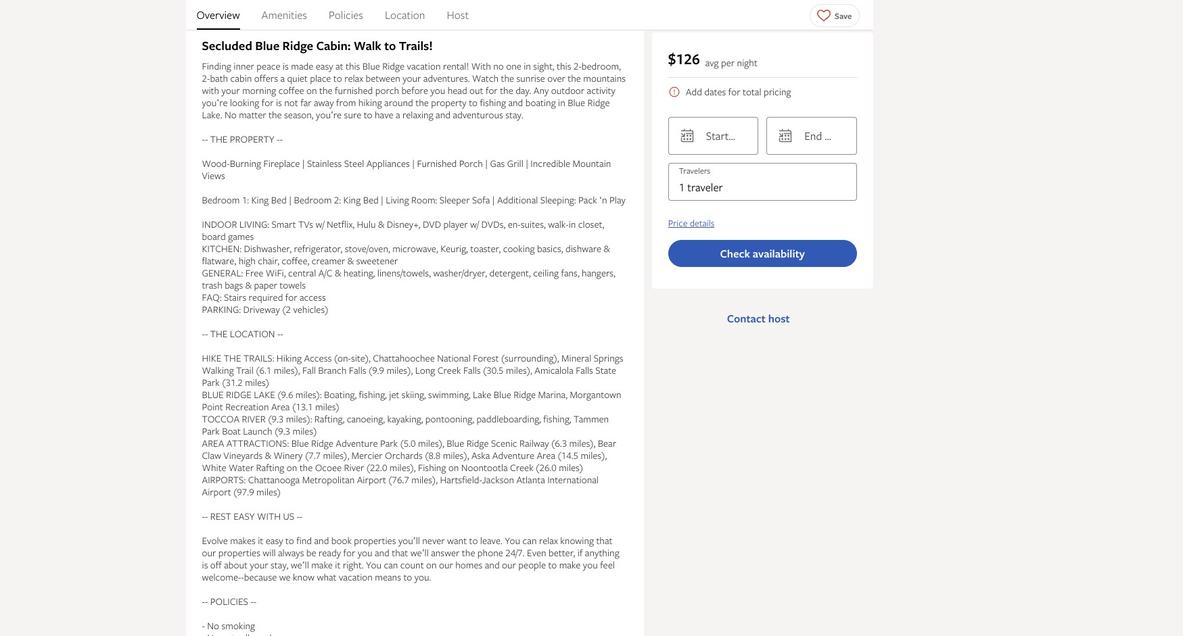 Task type: locate. For each thing, give the bounding box(es) containing it.
| left gas
[[485, 157, 488, 170]]

1 horizontal spatial bed
[[363, 194, 379, 207]]

you're down bath
[[202, 96, 228, 109]]

1 make from the left
[[311, 559, 333, 572]]

2 horizontal spatial our
[[502, 559, 516, 572]]

list containing overview
[[186, 0, 873, 30]]

area left (13.1
[[271, 401, 290, 414]]

& right bags at the left top
[[245, 279, 252, 292]]

properties up right.
[[354, 535, 396, 548]]

airport
[[357, 474, 386, 487], [202, 486, 231, 499]]

0 horizontal spatial you're
[[202, 96, 228, 109]]

availability
[[753, 246, 805, 261]]

microwave,
[[393, 243, 438, 255]]

it left right.
[[335, 559, 341, 572]]

1 horizontal spatial your
[[250, 559, 268, 572]]

area
[[202, 437, 224, 450]]

a right the 'have'
[[396, 109, 400, 121]]

1 horizontal spatial in
[[558, 96, 566, 109]]

ridge down mountains
[[588, 96, 610, 109]]

0 horizontal spatial falls
[[349, 364, 366, 377]]

0 vertical spatial vacation
[[407, 60, 441, 73]]

in
[[524, 60, 531, 73], [558, 96, 566, 109], [569, 218, 576, 231]]

blue right lake
[[494, 389, 511, 402]]

toccoa
[[202, 413, 240, 426]]

2 horizontal spatial your
[[403, 72, 421, 85]]

policies
[[210, 596, 248, 609]]

0 vertical spatial can
[[523, 535, 537, 548]]

your
[[403, 72, 421, 85], [222, 84, 240, 97], [250, 559, 268, 572]]

games
[[228, 230, 254, 243]]

no inside finding inner peace is made easy at this blue ridge vacation rental! with no one in sight, this 2-bedroom, 2-bath cabin offers a quiet place to relax between your adventures. watch the sunrise over the mountains with your morning coffee on the furnished porch before you head out for the day. any outdoor activity you're looking for is not far away from hiking around the property to fishing and boating in blue ridge lake. no matter the season, you're sure to have a relaxing and adventurous stay.
[[225, 109, 237, 121]]

in left closet,
[[569, 218, 576, 231]]

indoor
[[202, 218, 237, 231]]

2 horizontal spatial falls
[[576, 364, 593, 377]]

you inside finding inner peace is made easy at this blue ridge vacation rental! with no one in sight, this 2-bedroom, 2-bath cabin offers a quiet place to relax between your adventures. watch the sunrise over the mountains with your morning coffee on the furnished porch before you head out for the day. any outdoor activity you're looking for is not far away from hiking around the property to fishing and boating in blue ridge lake. no matter the season, you're sure to have a relaxing and adventurous stay.
[[431, 84, 445, 97]]

0 horizontal spatial is
[[202, 559, 208, 572]]

0 horizontal spatial fishing,
[[359, 389, 387, 402]]

room:
[[412, 194, 437, 207]]

for
[[486, 84, 498, 97], [729, 85, 741, 98], [262, 96, 274, 109], [285, 291, 297, 304], [343, 547, 355, 560]]

2 vertical spatial is
[[202, 559, 208, 572]]

bed up 'smart'
[[271, 194, 287, 207]]

relax right 'at'
[[345, 72, 363, 85]]

on right count on the left of page
[[426, 559, 437, 572]]

chair,
[[258, 255, 280, 268]]

ridge up ocoee
[[311, 437, 334, 450]]

1 vertical spatial creek
[[510, 462, 534, 475]]

1 horizontal spatial you
[[505, 535, 521, 548]]

0 vertical spatial creek
[[438, 364, 461, 377]]

about
[[224, 559, 248, 572]]

0 horizontal spatial easy
[[266, 535, 283, 548]]

you right if on the left of the page
[[583, 559, 598, 572]]

1 horizontal spatial it
[[335, 559, 341, 572]]

1 horizontal spatial area
[[537, 450, 556, 462]]

0 horizontal spatial this
[[346, 60, 360, 73]]

for left total
[[729, 85, 741, 98]]

stove/oven,
[[345, 243, 390, 255]]

1 vertical spatial easy
[[266, 535, 283, 548]]

your right porch
[[403, 72, 421, 85]]

in right boating
[[558, 96, 566, 109]]

2- left cabin
[[202, 72, 210, 85]]

the inside "hike the trails: hiking access (on-site), chattahoochee national forest (surrounding), mineral springs walking trail (6.1 miles), fall branch falls (9.9 miles), long creek falls (30.5 miles), amicalola falls state park (31.2 miles) blue ridge lake (9.6 miles): boating, fishing, jet skiing, swimming, lake blue ridge marina, morgantown point recreation area (13.1 miles) toccoa river (9.3 miles): rafting, canoeing, kayaking, pontooning, paddleboarding, fishing, tammen park boat launch (9.3 miles) area attractions: blue ridge adventure park (5.0 miles), blue ridge scenic railway (6.3 miles), bear claw vineyards & winery (7.7 miles), mercier orchards (8.8 miles), aska adventure area (14.5 miles), white water rafting on the ocoee river (22.0 miles), fishing on noontootla creek (26.0 miles) airports: chattanooga metropolitan airport (76.7 miles), hartsfield-jackson atlanta international airport (97.9 miles)"
[[300, 462, 313, 475]]

miles) down (13.1
[[293, 425, 317, 438]]

1 vertical spatial fishing,
[[544, 413, 572, 426]]

2 make from the left
[[559, 559, 581, 572]]

blue down (13.1
[[291, 437, 309, 450]]

0 horizontal spatial bedroom
[[202, 194, 240, 207]]

1 horizontal spatial bedroom
[[294, 194, 332, 207]]

and right relaxing
[[436, 109, 451, 121]]

that up means
[[392, 547, 408, 560]]

1 vertical spatial the
[[210, 328, 228, 341]]

0 horizontal spatial airport
[[202, 486, 231, 499]]

0 horizontal spatial creek
[[438, 364, 461, 377]]

add dates for total pricing
[[686, 85, 792, 98]]

no left smoking
[[207, 620, 219, 633]]

1 horizontal spatial is
[[276, 96, 282, 109]]

w/ left dvds,
[[470, 218, 479, 231]]

1 horizontal spatial king
[[343, 194, 361, 207]]

0 vertical spatial the
[[210, 133, 228, 146]]

adventure up jackson
[[493, 450, 535, 462]]

no
[[225, 109, 237, 121], [207, 620, 219, 633]]

2 horizontal spatial in
[[569, 218, 576, 231]]

boating,
[[324, 389, 357, 402]]

you right leave.
[[505, 535, 521, 548]]

1 horizontal spatial easy
[[316, 60, 333, 73]]

2 king from the left
[[343, 194, 361, 207]]

2 vertical spatial the
[[224, 352, 241, 365]]

people
[[519, 559, 546, 572]]

sleeping:
[[541, 194, 576, 207]]

king right 1:
[[251, 194, 269, 207]]

chattahoochee
[[373, 352, 435, 365]]

0 horizontal spatial no
[[207, 620, 219, 633]]

easy left 'at'
[[316, 60, 333, 73]]

scenic
[[491, 437, 517, 450]]

your inside the evolve makes it easy to find and book properties you'll never want to leave. you can relax knowing that our properties will always be ready for you and that we'll answer the phone 24/7. even better, if anything is off about your stay, we'll make it right. you can count on our homes and our people to make you feel welcome--because we know what vacation means to you.
[[250, 559, 268, 572]]

avg
[[706, 56, 719, 69]]

1 horizontal spatial this
[[557, 60, 572, 73]]

0 vertical spatial fishing,
[[359, 389, 387, 402]]

blue
[[255, 37, 280, 54], [363, 60, 380, 73], [568, 96, 586, 109], [494, 389, 511, 402], [291, 437, 309, 450], [447, 437, 464, 450]]

attractions:
[[227, 437, 289, 450]]

offers
[[254, 72, 278, 85]]

it
[[258, 535, 263, 548], [335, 559, 341, 572]]

0 horizontal spatial bed
[[271, 194, 287, 207]]

location
[[385, 7, 425, 22]]

0 horizontal spatial properties
[[218, 547, 261, 560]]

1 vertical spatial a
[[396, 109, 400, 121]]

for left access
[[285, 291, 297, 304]]

relaxing
[[403, 109, 434, 121]]

watch
[[472, 72, 499, 85]]

1 horizontal spatial our
[[439, 559, 453, 572]]

easy up stay,
[[266, 535, 283, 548]]

walk-
[[548, 218, 569, 231]]

0 horizontal spatial relax
[[345, 72, 363, 85]]

price
[[669, 217, 688, 229]]

(surrounding),
[[501, 352, 559, 365]]

this right sight,
[[557, 60, 572, 73]]

we'll up you.
[[411, 547, 429, 560]]

we
[[279, 571, 291, 584]]

0 horizontal spatial you
[[366, 559, 382, 572]]

no right the lake. at the top of the page
[[225, 109, 237, 121]]

want
[[447, 535, 467, 548]]

adventure up the river at the bottom left of the page
[[336, 437, 378, 450]]

towels
[[280, 279, 306, 292]]

on right rafting
[[287, 462, 297, 475]]

never
[[422, 535, 445, 548]]

aska
[[472, 450, 490, 462]]

that up "feel"
[[597, 535, 613, 548]]

1 horizontal spatial w/
[[470, 218, 479, 231]]

-- policies --
[[202, 596, 257, 609]]

it right 'makes'
[[258, 535, 263, 548]]

1 vertical spatial no
[[207, 620, 219, 633]]

1 horizontal spatial make
[[559, 559, 581, 572]]

1 horizontal spatial no
[[225, 109, 237, 121]]

make down find
[[311, 559, 333, 572]]

blue
[[202, 389, 224, 402]]

miles) up the with
[[257, 486, 281, 499]]

this right 'at'
[[346, 60, 360, 73]]

0 horizontal spatial adventure
[[336, 437, 378, 450]]

2 w/ from the left
[[470, 218, 479, 231]]

the for location
[[210, 328, 228, 341]]

dishware
[[566, 243, 602, 255]]

small image
[[669, 86, 681, 98]]

relax left knowing
[[539, 535, 558, 548]]

0 horizontal spatial king
[[251, 194, 269, 207]]

to right even
[[548, 559, 557, 572]]

to left you.
[[404, 571, 412, 584]]

in right the 'one'
[[524, 60, 531, 73]]

area left (14.5
[[537, 450, 556, 462]]

-- the property --
[[202, 133, 283, 146]]

0 horizontal spatial it
[[258, 535, 263, 548]]

0 vertical spatial in
[[524, 60, 531, 73]]

miles) down trails:
[[245, 377, 269, 389]]

1 horizontal spatial a
[[396, 109, 400, 121]]

1 horizontal spatial we'll
[[411, 547, 429, 560]]

1 horizontal spatial you
[[431, 84, 445, 97]]

a left quiet
[[280, 72, 285, 85]]

add
[[686, 85, 702, 98]]

fishing, up (6.3
[[544, 413, 572, 426]]

0 horizontal spatial in
[[524, 60, 531, 73]]

vacation down trails!
[[407, 60, 441, 73]]

1 horizontal spatial relax
[[539, 535, 558, 548]]

hulu
[[357, 218, 376, 231]]

0 vertical spatial relax
[[345, 72, 363, 85]]

king right 2:
[[343, 194, 361, 207]]

miles), right (8.8
[[443, 450, 469, 462]]

your right with
[[222, 84, 240, 97]]

w/ right tvs
[[316, 218, 325, 231]]

jet
[[389, 389, 400, 402]]

lake
[[473, 389, 492, 402]]

for right looking
[[262, 96, 274, 109]]

0 horizontal spatial make
[[311, 559, 333, 572]]

incredible
[[531, 157, 571, 170]]

falls left (30.5
[[464, 364, 481, 377]]

on right the coffee
[[307, 84, 317, 97]]

0 vertical spatial area
[[271, 401, 290, 414]]

list
[[186, 0, 873, 30]]

falls left (9.9
[[349, 364, 366, 377]]

contact host
[[727, 311, 790, 326]]

living
[[386, 194, 409, 207]]

finding
[[202, 60, 231, 73]]

miles): down (9.6
[[286, 413, 312, 426]]

miles) right the (26.0
[[559, 462, 583, 475]]

is left made
[[283, 60, 289, 73]]

pontooning,
[[426, 413, 474, 426]]

outdoor
[[551, 84, 585, 97]]

1 vertical spatial relax
[[539, 535, 558, 548]]

a/c
[[319, 267, 333, 280]]

falls left state
[[576, 364, 593, 377]]

if
[[578, 547, 583, 560]]

1 this from the left
[[346, 60, 360, 73]]

central
[[288, 267, 316, 280]]

2 falls from the left
[[464, 364, 481, 377]]

contact host link
[[716, 305, 801, 332]]

with
[[202, 84, 219, 97]]

2 vertical spatial in
[[569, 218, 576, 231]]

make down knowing
[[559, 559, 581, 572]]

vacation right what
[[339, 571, 373, 584]]

miles)
[[245, 377, 269, 389], [315, 401, 340, 414], [293, 425, 317, 438], [559, 462, 583, 475], [257, 486, 281, 499]]

trails:
[[244, 352, 274, 365]]

0 horizontal spatial we'll
[[291, 559, 309, 572]]

and right "fishing"
[[509, 96, 523, 109]]

1 horizontal spatial vacation
[[407, 60, 441, 73]]

rest
[[210, 511, 231, 523]]

amicalola
[[535, 364, 574, 377]]

relax inside the evolve makes it easy to find and book properties you'll never want to leave. you can relax knowing that our properties will always be ready for you and that we'll answer the phone 24/7. even better, if anything is off about your stay, we'll make it right. you can count on our homes and our people to make you feel welcome--because we know what vacation means to you.
[[539, 535, 558, 548]]

stay.
[[506, 109, 523, 121]]

far
[[301, 96, 312, 109]]

creek left the (26.0
[[510, 462, 534, 475]]

(6.1
[[256, 364, 272, 377]]

0 horizontal spatial w/
[[316, 218, 325, 231]]

cabin
[[230, 72, 252, 85]]

0 horizontal spatial that
[[392, 547, 408, 560]]

free
[[246, 267, 264, 280]]

rafting,
[[315, 413, 345, 426]]

dvd
[[423, 218, 441, 231]]

blue up peace
[[255, 37, 280, 54]]

1 vertical spatial it
[[335, 559, 341, 572]]

walk
[[354, 37, 382, 54]]

property
[[230, 133, 274, 146]]

tammen
[[574, 413, 609, 426]]

from
[[336, 96, 356, 109]]

2 horizontal spatial you
[[583, 559, 598, 572]]

1 horizontal spatial falls
[[464, 364, 481, 377]]

0 horizontal spatial a
[[280, 72, 285, 85]]

you right right.
[[366, 559, 382, 572]]

pack
[[579, 194, 597, 207]]

traveler
[[688, 180, 723, 195]]

and
[[509, 96, 523, 109], [436, 109, 451, 121], [314, 535, 329, 548], [375, 547, 390, 560], [485, 559, 500, 572]]

1 vertical spatial can
[[384, 559, 398, 572]]

the up wood-
[[210, 133, 228, 146]]

2- right over
[[574, 60, 582, 73]]

to
[[385, 37, 396, 54], [334, 72, 342, 85], [469, 96, 478, 109], [364, 109, 373, 121], [286, 535, 294, 548], [469, 535, 478, 548], [548, 559, 557, 572], [404, 571, 412, 584]]

park
[[202, 377, 220, 389], [202, 425, 220, 438], [380, 437, 398, 450]]

blue left activity
[[568, 96, 586, 109]]

anything
[[585, 547, 620, 560]]

creek right the long in the left of the page
[[438, 364, 461, 377]]

0 vertical spatial it
[[258, 535, 263, 548]]

0 vertical spatial easy
[[316, 60, 333, 73]]

mercier
[[352, 450, 383, 462]]

porch
[[459, 157, 483, 170]]

in inside indoor living: smart tvs w/ netflix, hulu & disney+, dvd player w/ dvds, en-suites, walk-in closet, board games kitchen: dishwasher, refrigerator, stove/oven, microwave, keurig, toaster, cooking basics, dishware & flatware, high chair, coffee, creamer & sweetener general: free wifi, central a/c & heating, linens/towels, washer/dryer, detergent, ceiling fans, hangers, trash bags & paper towels faq: stairs required for access parking: driveway (2 vehicles)
[[569, 218, 576, 231]]

can left count on the left of page
[[384, 559, 398, 572]]

0 horizontal spatial our
[[202, 547, 216, 560]]

fishing, left jet
[[359, 389, 387, 402]]

ridge up noontootla
[[467, 437, 489, 450]]

before
[[402, 84, 428, 97]]

1 horizontal spatial fishing,
[[544, 413, 572, 426]]

0 vertical spatial you
[[505, 535, 521, 548]]

bed up the hulu on the top of the page
[[363, 194, 379, 207]]

0 horizontal spatial vacation
[[339, 571, 373, 584]]

0 vertical spatial is
[[283, 60, 289, 73]]

1 vertical spatial vacation
[[339, 571, 373, 584]]

0 vertical spatial no
[[225, 109, 237, 121]]

your left stay,
[[250, 559, 268, 572]]

play
[[610, 194, 626, 207]]

(97.9
[[234, 486, 254, 499]]

finding inner peace is made easy at this blue ridge vacation rental! with no one in sight, this 2-bedroom, 2-bath cabin offers a quiet place to relax between your adventures. watch the sunrise over the mountains with your morning coffee on the furnished porch before you head out for the day. any outdoor activity you're looking for is not far away from hiking around the property to fishing and boating in blue ridge lake. no matter the season, you're sure to have a relaxing and adventurous stay.
[[202, 60, 626, 121]]

mountains
[[584, 72, 626, 85]]

our left "people"
[[502, 559, 516, 572]]

miles), right (5.0
[[418, 437, 445, 450]]

price details button
[[669, 217, 715, 229]]



Task type: vqa. For each thing, say whether or not it's contained in the screenshot.
the heating,
yes



Task type: describe. For each thing, give the bounding box(es) containing it.
sleeper
[[440, 194, 470, 207]]

to right "walk"
[[385, 37, 396, 54]]

player
[[444, 218, 468, 231]]

1 horizontal spatial properties
[[354, 535, 396, 548]]

miles), left fall
[[274, 364, 300, 377]]

miles), right (7.7
[[323, 450, 349, 462]]

and right find
[[314, 535, 329, 548]]

hike
[[202, 352, 222, 365]]

0 vertical spatial miles):
[[296, 389, 322, 402]]

wood-
[[202, 157, 230, 170]]

river
[[344, 462, 364, 475]]

| up 'smart'
[[289, 194, 292, 207]]

point
[[202, 401, 223, 414]]

wifi,
[[266, 267, 286, 280]]

1
[[679, 180, 685, 195]]

(5.0
[[400, 437, 416, 450]]

dates
[[705, 85, 726, 98]]

miles), right (14.5
[[581, 450, 607, 462]]

0 horizontal spatial area
[[271, 401, 290, 414]]

host link
[[447, 0, 469, 30]]

driveway
[[243, 303, 280, 316]]

one
[[506, 60, 522, 73]]

jackson
[[482, 474, 514, 487]]

| left stainless
[[302, 157, 305, 170]]

to right want
[[469, 535, 478, 548]]

1 king from the left
[[251, 194, 269, 207]]

1 traveler
[[679, 180, 723, 195]]

1 vertical spatial you
[[366, 559, 382, 572]]

mineral
[[562, 352, 592, 365]]

1 bed from the left
[[271, 194, 287, 207]]

on right 'fishing'
[[449, 462, 459, 475]]

linens/towels,
[[378, 267, 431, 280]]

for right the out
[[486, 84, 498, 97]]

ridge left 'marina,'
[[514, 389, 536, 402]]

away
[[314, 96, 334, 109]]

appliances
[[367, 157, 410, 170]]

ocoee
[[315, 462, 342, 475]]

secluded blue ridge cabin: walk to trails!
[[202, 37, 433, 54]]

evolve makes it easy to find and book properties you'll never want to leave. you can relax knowing that our properties will always be ready for you and that we'll answer the phone 24/7. even better, if anything is off about your stay, we'll make it right. you can count on our homes and our people to make you feel welcome--because we know what vacation means to you.
[[202, 535, 620, 584]]

is inside the evolve makes it easy to find and book properties you'll never want to leave. you can relax knowing that our properties will always be ready for you and that we'll answer the phone 24/7. even better, if anything is off about your stay, we'll make it right. you can count on our homes and our people to make you feel welcome--because we know what vacation means to you.
[[202, 559, 208, 572]]

sure
[[344, 109, 362, 121]]

trail
[[236, 364, 254, 377]]

on inside the evolve makes it easy to find and book properties you'll never want to leave. you can relax knowing that our properties will always be ready for you and that we'll answer the phone 24/7. even better, if anything is off about your stay, we'll make it right. you can count on our homes and our people to make you feel welcome--because we know what vacation means to you.
[[426, 559, 437, 572]]

rental!
[[443, 60, 469, 73]]

and right homes
[[485, 559, 500, 572]]

night
[[737, 56, 758, 69]]

cooking
[[503, 243, 535, 255]]

vacation inside the evolve makes it easy to find and book properties you'll never want to leave. you can relax knowing that our properties will always be ready for you and that we'll answer the phone 24/7. even better, if anything is off about your stay, we'll make it right. you can count on our homes and our people to make you feel welcome--because we know what vacation means to you.
[[339, 571, 373, 584]]

river
[[242, 413, 266, 426]]

evolve
[[202, 535, 228, 548]]

overview
[[197, 7, 240, 22]]

count
[[400, 559, 424, 572]]

1 bedroom from the left
[[202, 194, 240, 207]]

ridge up porch
[[383, 60, 405, 73]]

| right sofa
[[492, 194, 495, 207]]

furnished
[[417, 157, 457, 170]]

not
[[284, 96, 298, 109]]

ridge up made
[[283, 37, 313, 54]]

miles), down (5.0
[[390, 462, 416, 475]]

hangers,
[[582, 267, 616, 280]]

looking
[[230, 96, 259, 109]]

matter
[[239, 109, 266, 121]]

homes
[[456, 559, 483, 572]]

sunrise
[[517, 72, 545, 85]]

recreation
[[226, 401, 269, 414]]

be
[[306, 547, 316, 560]]

to left find
[[286, 535, 294, 548]]

vacation inside finding inner peace is made easy at this blue ridge vacation rental! with no one in sight, this 2-bedroom, 2-bath cabin offers a quiet place to relax between your adventures. watch the sunrise over the mountains with your morning coffee on the furnished porch before you head out for the day. any outdoor activity you're looking for is not far away from hiking around the property to fishing and boating in blue ridge lake. no matter the season, you're sure to have a relaxing and adventurous stay.
[[407, 60, 441, 73]]

miles), right (9.9
[[387, 364, 413, 377]]

2:
[[334, 194, 341, 207]]

& right a/c
[[335, 267, 341, 280]]

the for property
[[210, 133, 228, 146]]

dishwasher,
[[244, 243, 292, 255]]

to right the sure
[[364, 109, 373, 121]]

refrigerator,
[[294, 243, 343, 255]]

launch
[[243, 425, 272, 438]]

0 vertical spatial a
[[280, 72, 285, 85]]

easy inside the evolve makes it easy to find and book properties you'll never want to leave. you can relax knowing that our properties will always be ready for you and that we'll answer the phone 24/7. even better, if anything is off about your stay, we'll make it right. you can count on our homes and our people to make you feel welcome--because we know what vacation means to you.
[[266, 535, 283, 548]]

to left "fishing"
[[469, 96, 478, 109]]

& right creamer at the left of the page
[[348, 255, 354, 268]]

per
[[721, 56, 735, 69]]

blue down "walk"
[[363, 60, 380, 73]]

& right the hulu on the top of the page
[[378, 218, 385, 231]]

fishing
[[480, 96, 506, 109]]

miles), right (30.5
[[506, 364, 532, 377]]

1 vertical spatial miles):
[[286, 413, 312, 426]]

1 horizontal spatial you're
[[316, 109, 342, 121]]

access
[[300, 291, 326, 304]]

easy inside finding inner peace is made easy at this blue ridge vacation rental! with no one in sight, this 2-bedroom, 2-bath cabin offers a quiet place to relax between your adventures. watch the sunrise over the mountains with your morning coffee on the furnished porch before you head out for the day. any outdoor activity you're looking for is not far away from hiking around the property to fishing and boating in blue ridge lake. no matter the season, you're sure to have a relaxing and adventurous stay.
[[316, 60, 333, 73]]

any
[[534, 84, 549, 97]]

0 horizontal spatial your
[[222, 84, 240, 97]]

| left furnished
[[412, 157, 415, 170]]

0 horizontal spatial 2-
[[202, 72, 210, 85]]

park left boat
[[202, 425, 220, 438]]

1 horizontal spatial creek
[[510, 462, 534, 475]]

rafting
[[256, 462, 284, 475]]

for inside indoor living: smart tvs w/ netflix, hulu & disney+, dvd player w/ dvds, en-suites, walk-in closet, board games kitchen: dishwasher, refrigerator, stove/oven, microwave, keurig, toaster, cooking basics, dishware & flatware, high chair, coffee, creamer & sweetener general: free wifi, central a/c & heating, linens/towels, washer/dryer, detergent, ceiling fans, hangers, trash bags & paper towels faq: stairs required for access parking: driveway (2 vehicles)
[[285, 291, 297, 304]]

coffee
[[279, 84, 304, 97]]

1 falls from the left
[[349, 364, 366, 377]]

1 horizontal spatial can
[[523, 535, 537, 548]]

- inside the evolve makes it easy to find and book properties you'll never want to leave. you can relax knowing that our properties will always be ready for you and that we'll answer the phone 24/7. even better, if anything is off about your stay, we'll make it right. you can count on our homes and our people to make you feel welcome--because we know what vacation means to you.
[[241, 571, 244, 584]]

knowing
[[561, 535, 594, 548]]

bags
[[225, 279, 243, 292]]

park left (5.0
[[380, 437, 398, 450]]

hiking
[[358, 96, 382, 109]]

to right "place" on the top left of page
[[334, 72, 342, 85]]

& right dishware
[[604, 243, 610, 255]]

lake
[[254, 389, 275, 402]]

en-
[[508, 218, 521, 231]]

keurig,
[[441, 243, 468, 255]]

easy
[[234, 511, 255, 523]]

additional
[[497, 194, 538, 207]]

views
[[202, 169, 225, 182]]

kitchen:
[[202, 243, 242, 255]]

& inside "hike the trails: hiking access (on-site), chattahoochee national forest (surrounding), mineral springs walking trail (6.1 miles), fall branch falls (9.9 miles), long creek falls (30.5 miles), amicalola falls state park (31.2 miles) blue ridge lake (9.6 miles): boating, fishing, jet skiing, swimming, lake blue ridge marina, morgantown point recreation area (13.1 miles) toccoa river (9.3 miles): rafting, canoeing, kayaking, pontooning, paddleboarding, fishing, tammen park boat launch (9.3 miles) area attractions: blue ridge adventure park (5.0 miles), blue ridge scenic railway (6.3 miles), bear claw vineyards & winery (7.7 miles), mercier orchards (8.8 miles), aska adventure area (14.5 miles), white water rafting on the ocoee river (22.0 miles), fishing on noontootla creek (26.0 miles) airports: chattanooga metropolitan airport (76.7 miles), hartsfield-jackson atlanta international airport (97.9 miles)"
[[265, 450, 271, 462]]

the inside "hike the trails: hiking access (on-site), chattahoochee national forest (surrounding), mineral springs walking trail (6.1 miles), fall branch falls (9.9 miles), long creek falls (30.5 miles), amicalola falls state park (31.2 miles) blue ridge lake (9.6 miles): boating, fishing, jet skiing, swimming, lake blue ridge marina, morgantown point recreation area (13.1 miles) toccoa river (9.3 miles): rafting, canoeing, kayaking, pontooning, paddleboarding, fishing, tammen park boat launch (9.3 miles) area attractions: blue ridge adventure park (5.0 miles), blue ridge scenic railway (6.3 miles), bear claw vineyards & winery (7.7 miles), mercier orchards (8.8 miles), aska adventure area (14.5 miles), white water rafting on the ocoee river (22.0 miles), fishing on noontootla creek (26.0 miles) airports: chattanooga metropolitan airport (76.7 miles), hartsfield-jackson atlanta international airport (97.9 miles)"
[[224, 352, 241, 365]]

around
[[384, 96, 413, 109]]

over
[[548, 72, 566, 85]]

trails!
[[399, 37, 433, 54]]

1 vertical spatial in
[[558, 96, 566, 109]]

access
[[304, 352, 332, 365]]

state
[[596, 364, 617, 377]]

walking
[[202, 364, 234, 377]]

1 vertical spatial is
[[276, 96, 282, 109]]

0 horizontal spatial can
[[384, 559, 398, 572]]

(14.5
[[558, 450, 579, 462]]

blue down 'pontooning,'
[[447, 437, 464, 450]]

location link
[[385, 0, 425, 30]]

adventurous
[[453, 109, 503, 121]]

1 vertical spatial area
[[537, 450, 556, 462]]

0 horizontal spatial you
[[358, 547, 373, 560]]

relax inside finding inner peace is made easy at this blue ridge vacation rental! with no one in sight, this 2-bedroom, 2-bath cabin offers a quiet place to relax between your adventures. watch the sunrise over the mountains with your morning coffee on the furnished porch before you head out for the day. any outdoor activity you're looking for is not far away from hiking around the property to fishing and boating in blue ridge lake. no matter the season, you're sure to have a relaxing and adventurous stay.
[[345, 72, 363, 85]]

miles), right (6.3
[[570, 437, 596, 450]]

2 bed from the left
[[363, 194, 379, 207]]

1 w/ from the left
[[316, 218, 325, 231]]

mountain
[[573, 157, 611, 170]]

1 horizontal spatial that
[[597, 535, 613, 548]]

1 horizontal spatial 2-
[[574, 60, 582, 73]]

for inside the evolve makes it easy to find and book properties you'll never want to leave. you can relax knowing that our properties will always be ready for you and that we'll answer the phone 24/7. even better, if anything is off about your stay, we'll make it right. you can count on our homes and our people to make you feel welcome--because we know what vacation means to you.
[[343, 547, 355, 560]]

(9.3 right launch at the bottom of the page
[[275, 425, 290, 438]]

hiking
[[277, 352, 302, 365]]

heating,
[[344, 267, 375, 280]]

1 horizontal spatial adventure
[[493, 450, 535, 462]]

| right the grill
[[526, 157, 529, 170]]

3 falls from the left
[[576, 364, 593, 377]]

airports:
[[202, 474, 246, 487]]

the inside the evolve makes it easy to find and book properties you'll never want to leave. you can relax knowing that our properties will always be ready for you and that we'll answer the phone 24/7. even better, if anything is off about your stay, we'll make it right. you can count on our homes and our people to make you feel welcome--because we know what vacation means to you.
[[462, 547, 475, 560]]

pricing
[[764, 85, 792, 98]]

sight,
[[534, 60, 555, 73]]

claw
[[202, 450, 221, 462]]

miles), down (8.8
[[412, 474, 438, 487]]

board
[[202, 230, 226, 243]]

and up means
[[375, 547, 390, 560]]

park left (31.2
[[202, 377, 220, 389]]

miles) right (13.1
[[315, 401, 340, 414]]

welcome-
[[202, 571, 241, 584]]

1 horizontal spatial airport
[[357, 474, 386, 487]]

toaster,
[[471, 243, 501, 255]]

(8.8
[[425, 450, 441, 462]]

2 bedroom from the left
[[294, 194, 332, 207]]

makes
[[230, 535, 256, 548]]

wood-burning fireplace | stainless steel appliances | furnished porch | gas grill | incredible mountain views
[[202, 157, 611, 182]]

branch
[[318, 364, 347, 377]]

(9.3 right river
[[268, 413, 284, 426]]

national
[[437, 352, 471, 365]]

2 horizontal spatial is
[[283, 60, 289, 73]]

| left living
[[381, 194, 384, 207]]

answer
[[431, 547, 460, 560]]

bear
[[598, 437, 617, 450]]

2 this from the left
[[557, 60, 572, 73]]

on inside finding inner peace is made easy at this blue ridge vacation rental! with no one in sight, this 2-bedroom, 2-bath cabin offers a quiet place to relax between your adventures. watch the sunrise over the mountains with your morning coffee on the furnished porch before you head out for the day. any outdoor activity you're looking for is not far away from hiking around the property to fishing and boating in blue ridge lake. no matter the season, you're sure to have a relaxing and adventurous stay.
[[307, 84, 317, 97]]



